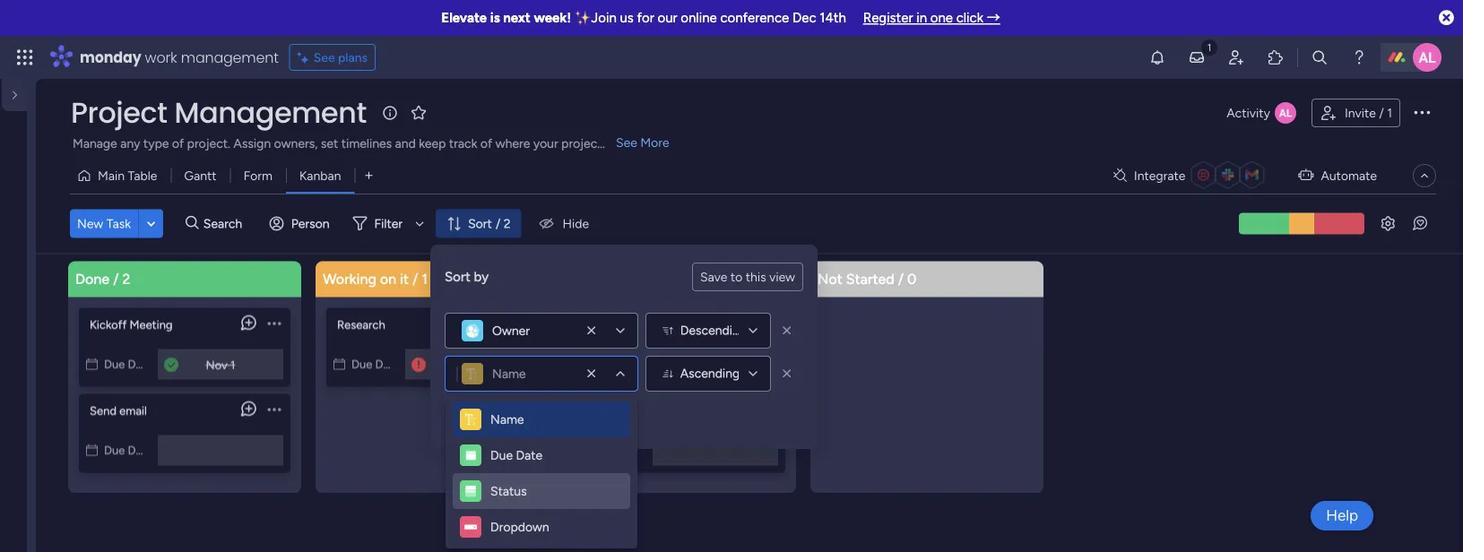 Task type: locate. For each thing, give the bounding box(es) containing it.
name
[[492, 366, 526, 382], [490, 412, 524, 427]]

started
[[846, 271, 895, 288]]

by
[[474, 269, 489, 285]]

date for research
[[375, 357, 400, 372]]

add view image
[[365, 169, 373, 182]]

1 horizontal spatial 2
[[504, 216, 511, 231]]

one
[[931, 10, 953, 26]]

1 horizontal spatial email
[[614, 404, 642, 418]]

1 vertical spatial options image
[[268, 309, 281, 340]]

1 horizontal spatial options image
[[1411, 101, 1433, 123]]

0 vertical spatial sort
[[468, 216, 492, 231]]

help image
[[1350, 48, 1368, 66]]

1 email from the left
[[119, 404, 147, 418]]

due down monthly
[[599, 357, 620, 372]]

done
[[75, 271, 109, 288]]

management
[[174, 93, 367, 133]]

week!
[[534, 10, 571, 26]]

options image
[[268, 395, 281, 426]]

due down send email (copy)
[[599, 443, 620, 458]]

0 horizontal spatial of
[[172, 136, 184, 151]]

due down 'research'
[[352, 357, 372, 372]]

1 horizontal spatial of
[[480, 136, 492, 151]]

and
[[395, 136, 416, 151]]

v2 calendar view small outline image for kickoff meeting
[[86, 357, 98, 372]]

2 right done
[[122, 271, 130, 288]]

of right type
[[172, 136, 184, 151]]

2 for done / 2
[[122, 271, 130, 288]]

1 vertical spatial name
[[490, 412, 524, 427]]

see plans
[[314, 50, 368, 65]]

project management
[[71, 93, 367, 133]]

this
[[746, 269, 766, 285]]

2 vertical spatial 1
[[230, 358, 235, 373]]

sort for sort / 2
[[468, 216, 492, 231]]

send up v2 calendar view small outline icon on the bottom of page
[[90, 404, 117, 418]]

due date for kickoff meeting
[[104, 357, 152, 372]]

v2 sort descending image
[[663, 325, 673, 338]]

see for see more
[[616, 135, 637, 150]]

kickoff
[[90, 318, 127, 332]]

options image inside list box
[[268, 309, 281, 340]]

2 v2 calendar view small outline image from the left
[[334, 357, 345, 372]]

sort up by
[[468, 216, 492, 231]]

due date down kickoff meeting
[[104, 357, 152, 372]]

options image right invite / 1
[[1411, 101, 1433, 123]]

0 vertical spatial 2
[[504, 216, 511, 231]]

0 horizontal spatial email
[[119, 404, 147, 418]]

2 inside row group
[[122, 271, 130, 288]]

research
[[337, 318, 385, 332]]

nov for nov 1
[[206, 358, 228, 373]]

see left the plans
[[314, 50, 335, 65]]

v2 sort ascending image
[[663, 368, 673, 381]]

project.
[[187, 136, 230, 151]]

next
[[503, 10, 531, 26]]

select product image
[[16, 48, 34, 66]]

nov
[[206, 358, 228, 373], [435, 358, 457, 373]]

2 email from the left
[[614, 404, 642, 418]]

nov 15, 09:00 am
[[435, 358, 529, 373]]

/ inside button
[[1379, 105, 1384, 121]]

gantt
[[184, 168, 217, 183]]

list box
[[0, 247, 36, 524], [79, 301, 291, 473], [574, 301, 785, 473]]

remove sort image right 13
[[778, 365, 796, 383]]

/ right done
[[113, 271, 119, 288]]

2 left hide dropdown button
[[504, 216, 511, 231]]

1 v2 calendar view small outline image from the left
[[86, 357, 98, 372]]

main
[[98, 168, 125, 183]]

v2 overdue deadline image
[[412, 357, 426, 374], [659, 357, 673, 374]]

see
[[314, 50, 335, 65], [616, 135, 637, 150]]

1 inside button
[[1387, 105, 1393, 121]]

send for send email (copy)
[[585, 404, 611, 418]]

2 remove sort image from the top
[[778, 365, 796, 383]]

1 horizontal spatial 1
[[422, 271, 428, 288]]

1
[[1387, 105, 1393, 121], [422, 271, 428, 288], [230, 358, 235, 373]]

due date for research
[[352, 357, 400, 372]]

search everything image
[[1311, 48, 1329, 66]]

sort left by
[[445, 269, 471, 285]]

working on it / 1
[[323, 271, 428, 288]]

automate
[[1321, 168, 1377, 183]]

1 vertical spatial see
[[616, 135, 637, 150]]

sort
[[468, 216, 492, 231], [445, 269, 471, 285]]

due date down send email (copy)
[[599, 443, 647, 458]]

1 horizontal spatial v2 calendar view small outline image
[[334, 357, 345, 372]]

form
[[244, 168, 272, 183]]

/ left 0
[[898, 271, 904, 288]]

meeting
[[130, 318, 173, 332]]

nov left 15,
[[435, 358, 457, 373]]

apple lee image
[[1413, 43, 1442, 72]]

online
[[681, 10, 717, 26]]

of right track at the left
[[480, 136, 492, 151]]

not started / 0
[[818, 271, 917, 288]]

any
[[120, 136, 140, 151]]

0 horizontal spatial 2
[[122, 271, 130, 288]]

due down new
[[490, 448, 513, 463]]

on
[[380, 271, 396, 288]]

1 horizontal spatial send
[[585, 404, 611, 418]]

hide button
[[527, 209, 600, 238]]

is
[[490, 10, 500, 26]]

ascending
[[680, 366, 740, 381]]

of
[[172, 136, 184, 151], [480, 136, 492, 151]]

1 vertical spatial remove sort image
[[778, 365, 796, 383]]

/ left hide dropdown button
[[496, 216, 501, 231]]

nov right "v2 done deadline" icon
[[206, 358, 228, 373]]

kanban
[[299, 168, 341, 183]]

date down 'research'
[[375, 357, 400, 372]]

nov inside list box
[[206, 358, 228, 373]]

1 vertical spatial sort
[[445, 269, 471, 285]]

status
[[490, 484, 527, 499]]

dapulse integrations image
[[1114, 169, 1127, 182]]

v2 calendar view small outline image down monthly
[[581, 357, 593, 372]]

v2 search image
[[186, 213, 199, 234]]

arrow down image
[[409, 213, 430, 234]]

send left (copy)
[[585, 404, 611, 418]]

0 vertical spatial 1
[[1387, 105, 1393, 121]]

option
[[0, 250, 27, 254]]

elevate
[[441, 10, 487, 26]]

options image up options icon
[[268, 309, 281, 340]]

2 nov from the left
[[435, 358, 457, 373]]

row group
[[65, 261, 1055, 552]]

date down send email (copy)
[[623, 443, 647, 458]]

1 vertical spatial 1
[[422, 271, 428, 288]]

send for send email
[[90, 404, 117, 418]]

date down send email
[[128, 443, 152, 458]]

2 horizontal spatial 1
[[1387, 105, 1393, 121]]

workspace options image
[[13, 178, 30, 196]]

1 vertical spatial 2
[[122, 271, 130, 288]]

due for send email
[[104, 443, 125, 458]]

send email (copy)
[[585, 404, 679, 418]]

save to this view button
[[692, 263, 803, 291]]

2
[[504, 216, 511, 231], [122, 271, 130, 288]]

due date down sort on the left bottom
[[490, 448, 543, 463]]

sync
[[630, 318, 656, 332]]

email down kickoff meeting
[[119, 404, 147, 418]]

name right add
[[490, 412, 524, 427]]

see left more
[[616, 135, 637, 150]]

1 horizontal spatial v2 overdue deadline image
[[659, 357, 673, 374]]

save to this view
[[700, 269, 795, 285]]

v2 calendar view small outline image
[[86, 357, 98, 372], [334, 357, 345, 372], [581, 357, 593, 372]]

0 horizontal spatial 1
[[230, 358, 235, 373]]

name down owner
[[492, 366, 526, 382]]

1 horizontal spatial see
[[616, 135, 637, 150]]

due date down 'research'
[[352, 357, 400, 372]]

0 horizontal spatial nov
[[206, 358, 228, 373]]

0 horizontal spatial see
[[314, 50, 335, 65]]

+
[[452, 413, 460, 428]]

due down kickoff
[[104, 357, 125, 372]]

v2 calendar view small outline image down kickoff
[[86, 357, 98, 372]]

2 send from the left
[[585, 404, 611, 418]]

1 v2 overdue deadline image from the left
[[412, 357, 426, 374]]

v2 overdue deadline image left 15,
[[412, 357, 426, 374]]

due date
[[104, 357, 152, 372], [352, 357, 400, 372], [599, 357, 647, 372], [104, 443, 152, 458], [599, 443, 647, 458], [490, 448, 543, 463]]

help
[[1326, 507, 1358, 525]]

0 horizontal spatial send
[[90, 404, 117, 418]]

stands.
[[605, 136, 645, 151]]

due date for monthly sync
[[599, 357, 647, 372]]

remove sort image
[[778, 322, 796, 340], [778, 365, 796, 383]]

0 vertical spatial remove sort image
[[778, 322, 796, 340]]

it
[[400, 271, 409, 288]]

email for send email
[[119, 404, 147, 418]]

done / 2
[[75, 271, 130, 288]]

option inside list box
[[0, 250, 27, 254]]

due right v2 calendar view small outline icon on the bottom of page
[[104, 443, 125, 458]]

date left "v2 done deadline" icon
[[128, 357, 152, 372]]

1 right invite
[[1387, 105, 1393, 121]]

3 v2 calendar view small outline image from the left
[[581, 357, 593, 372]]

work
[[145, 47, 177, 67]]

date left the v2 sort ascending icon
[[623, 357, 647, 372]]

see inside button
[[314, 50, 335, 65]]

remove sort image down view
[[778, 322, 796, 340]]

0 horizontal spatial options image
[[268, 309, 281, 340]]

2 horizontal spatial list box
[[574, 301, 785, 473]]

list box containing kickoff meeting
[[79, 301, 291, 473]]

due date right v2 calendar view small outline icon on the bottom of page
[[104, 443, 152, 458]]

v2 overdue deadline image for nov
[[412, 357, 426, 374]]

v2 calendar view small outline image down 'research'
[[334, 357, 345, 372]]

1 right 'it'
[[422, 271, 428, 288]]

0
[[907, 271, 917, 288]]

v2 overdue deadline image down v2 sort descending image
[[659, 357, 673, 374]]

0 vertical spatial options image
[[1411, 101, 1433, 123]]

due date for send email (copy)
[[599, 443, 647, 458]]

notifications image
[[1149, 48, 1167, 66]]

remove sort image for ascending
[[778, 365, 796, 383]]

new
[[77, 216, 103, 231]]

activity
[[1227, 105, 1271, 121]]

14th
[[820, 10, 846, 26]]

✨
[[575, 10, 588, 26]]

send
[[90, 404, 117, 418], [585, 404, 611, 418]]

set
[[321, 136, 338, 151]]

filter button
[[346, 209, 430, 238]]

due date down the monthly sync
[[599, 357, 647, 372]]

0 vertical spatial see
[[314, 50, 335, 65]]

1 inside list box
[[230, 358, 235, 373]]

date for kickoff meeting
[[128, 357, 152, 372]]

where
[[496, 136, 530, 151]]

1 remove sort image from the top
[[778, 322, 796, 340]]

main table
[[98, 168, 157, 183]]

2 horizontal spatial v2 calendar view small outline image
[[581, 357, 593, 372]]

not
[[818, 271, 843, 288]]

options image
[[1411, 101, 1433, 123], [268, 309, 281, 340]]

oct
[[699, 358, 718, 373]]

1 right "v2 done deadline" icon
[[230, 358, 235, 373]]

working
[[323, 271, 377, 288]]

0 horizontal spatial v2 overdue deadline image
[[412, 357, 426, 374]]

/ right invite
[[1379, 105, 1384, 121]]

join
[[591, 10, 617, 26]]

elevate is next week! ✨ join us for our online conference dec 14th
[[441, 10, 846, 26]]

1 send from the left
[[90, 404, 117, 418]]

lottie animation element
[[0, 453, 27, 552]]

filter
[[374, 216, 403, 231]]

register in one click →
[[863, 10, 1000, 26]]

owner
[[492, 323, 530, 338]]

0 horizontal spatial v2 calendar view small outline image
[[86, 357, 98, 372]]

to
[[731, 269, 743, 285]]

2 v2 overdue deadline image from the left
[[659, 357, 673, 374]]

1 horizontal spatial list box
[[79, 301, 291, 473]]

date for monthly sync
[[623, 357, 647, 372]]

1 nov from the left
[[206, 358, 228, 373]]

see more link
[[614, 134, 671, 152]]

view
[[769, 269, 795, 285]]

1 horizontal spatial nov
[[435, 358, 457, 373]]

invite / 1 button
[[1312, 99, 1401, 127]]

add to favorites image
[[410, 104, 428, 122]]

email left (copy)
[[614, 404, 642, 418]]

manage any type of project. assign owners, set timelines and keep track of where your project stands.
[[73, 136, 645, 151]]

→
[[987, 10, 1000, 26]]



Task type: describe. For each thing, give the bounding box(es) containing it.
0 vertical spatial name
[[492, 366, 526, 382]]

2 for sort / 2
[[504, 216, 511, 231]]

(copy)
[[645, 404, 679, 418]]

for
[[637, 10, 654, 26]]

2 of from the left
[[480, 136, 492, 151]]

activity button
[[1220, 99, 1305, 127]]

help button
[[1311, 501, 1374, 531]]

hide
[[563, 216, 589, 231]]

0 horizontal spatial list box
[[0, 247, 36, 524]]

sort by
[[445, 269, 489, 285]]

apps image
[[1267, 48, 1285, 66]]

timelines
[[341, 136, 392, 151]]

see for see plans
[[314, 50, 335, 65]]

send email
[[90, 404, 147, 418]]

keep
[[419, 136, 446, 151]]

date down sort on the left bottom
[[516, 448, 543, 463]]

task
[[106, 216, 131, 231]]

lottie animation image
[[0, 453, 27, 552]]

invite
[[1345, 105, 1376, 121]]

invite members image
[[1228, 48, 1245, 66]]

dropdown
[[490, 520, 549, 535]]

more
[[641, 135, 670, 150]]

due date for send email
[[104, 443, 152, 458]]

remove sort image for descending
[[778, 322, 796, 340]]

/ for sort
[[496, 216, 501, 231]]

v2 calendar view small outline image for monthly sync
[[581, 357, 593, 372]]

/ for invite
[[1379, 105, 1384, 121]]

date for send email
[[128, 443, 152, 458]]

assign
[[234, 136, 271, 151]]

monday work management
[[80, 47, 279, 67]]

manage
[[73, 136, 117, 151]]

integrate
[[1134, 168, 1186, 183]]

kanban button
[[286, 161, 355, 190]]

project
[[561, 136, 602, 151]]

show board description image
[[379, 104, 401, 122]]

due for monthly sync
[[599, 357, 620, 372]]

track
[[449, 136, 477, 151]]

date for send email (copy)
[[623, 443, 647, 458]]

row group containing done
[[65, 261, 1055, 552]]

inbox image
[[1188, 48, 1206, 66]]

new task
[[77, 216, 131, 231]]

Project Management field
[[66, 93, 371, 133]]

oct 13
[[699, 358, 732, 373]]

+ add new sort
[[452, 413, 538, 428]]

1 of from the left
[[172, 136, 184, 151]]

your
[[533, 136, 558, 151]]

15,
[[459, 358, 474, 373]]

angle down image
[[147, 217, 155, 230]]

table
[[128, 168, 157, 183]]

register
[[863, 10, 913, 26]]

add
[[463, 413, 486, 428]]

1 image
[[1202, 37, 1218, 57]]

dec
[[793, 10, 816, 26]]

monthly
[[585, 318, 627, 332]]

sort
[[516, 413, 538, 428]]

kickoff meeting
[[90, 318, 173, 332]]

new task button
[[70, 209, 138, 238]]

type
[[143, 136, 169, 151]]

form button
[[230, 161, 286, 190]]

see more
[[616, 135, 670, 150]]

monthly sync
[[585, 318, 656, 332]]

click
[[956, 10, 984, 26]]

invite / 1
[[1345, 105, 1393, 121]]

nov for nov 15, 09:00 am
[[435, 358, 457, 373]]

due for send email (copy)
[[599, 443, 620, 458]]

management
[[181, 47, 279, 67]]

monday
[[80, 47, 141, 67]]

Search field
[[199, 211, 253, 236]]

in
[[917, 10, 927, 26]]

project
[[71, 93, 167, 133]]

collapse board header image
[[1418, 169, 1432, 183]]

main table button
[[70, 161, 171, 190]]

am
[[511, 358, 529, 373]]

autopilot image
[[1299, 163, 1314, 186]]

list box containing monthly sync
[[574, 301, 785, 473]]

/ for done
[[113, 271, 119, 288]]

v2 overdue deadline image for oct
[[659, 357, 673, 374]]

v2 calendar view small outline image
[[86, 443, 98, 458]]

nov 1
[[206, 358, 235, 373]]

v2 done deadline image
[[164, 357, 178, 374]]

09:00
[[476, 358, 508, 373]]

our
[[658, 10, 678, 26]]

due for research
[[352, 357, 372, 372]]

/ right 'it'
[[412, 271, 418, 288]]

us
[[620, 10, 634, 26]]

v2 calendar view small outline image for research
[[334, 357, 345, 372]]

sort for sort by
[[445, 269, 471, 285]]

save
[[700, 269, 728, 285]]

email for send email (copy)
[[614, 404, 642, 418]]

due for kickoff meeting
[[104, 357, 125, 372]]

descending
[[680, 323, 747, 338]]

gantt button
[[171, 161, 230, 190]]

plans
[[338, 50, 368, 65]]

see plans button
[[289, 44, 376, 71]]



Task type: vqa. For each thing, say whether or not it's contained in the screenshot.
by
yes



